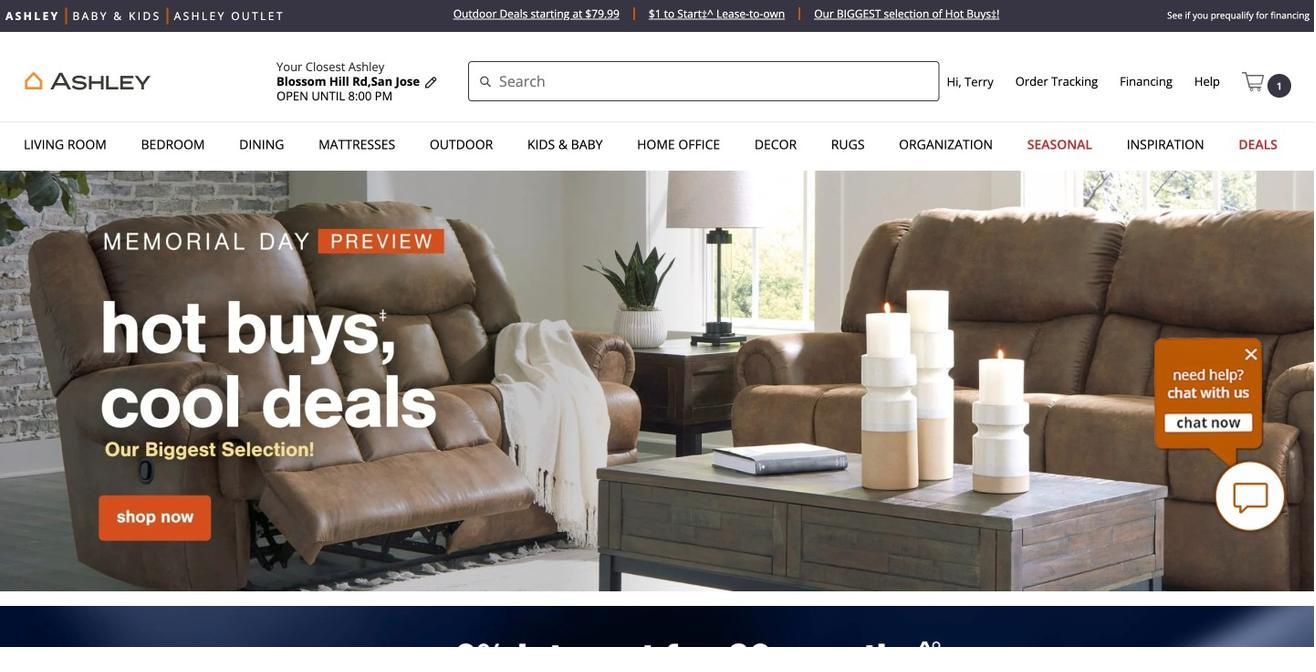 Task type: describe. For each thing, give the bounding box(es) containing it.
chat bubble mobile view image
[[1214, 460, 1287, 533]]

memorial day sale image
[[0, 171, 1314, 591]]



Task type: vqa. For each thing, say whether or not it's contained in the screenshot.
Chat Bubble Mobile View image in the right of the page
yes



Task type: locate. For each thing, give the bounding box(es) containing it.
change location image
[[424, 75, 438, 90]]

None search field
[[468, 61, 940, 101]]

ashley image
[[18, 69, 158, 93]]

search image
[[479, 74, 492, 92]]

main content
[[0, 171, 1314, 647]]

banner
[[0, 32, 1314, 166]]

dialogue message for liveperson image
[[1155, 338, 1264, 469]]

see if you prequalify image
[[0, 606, 1314, 647]]



